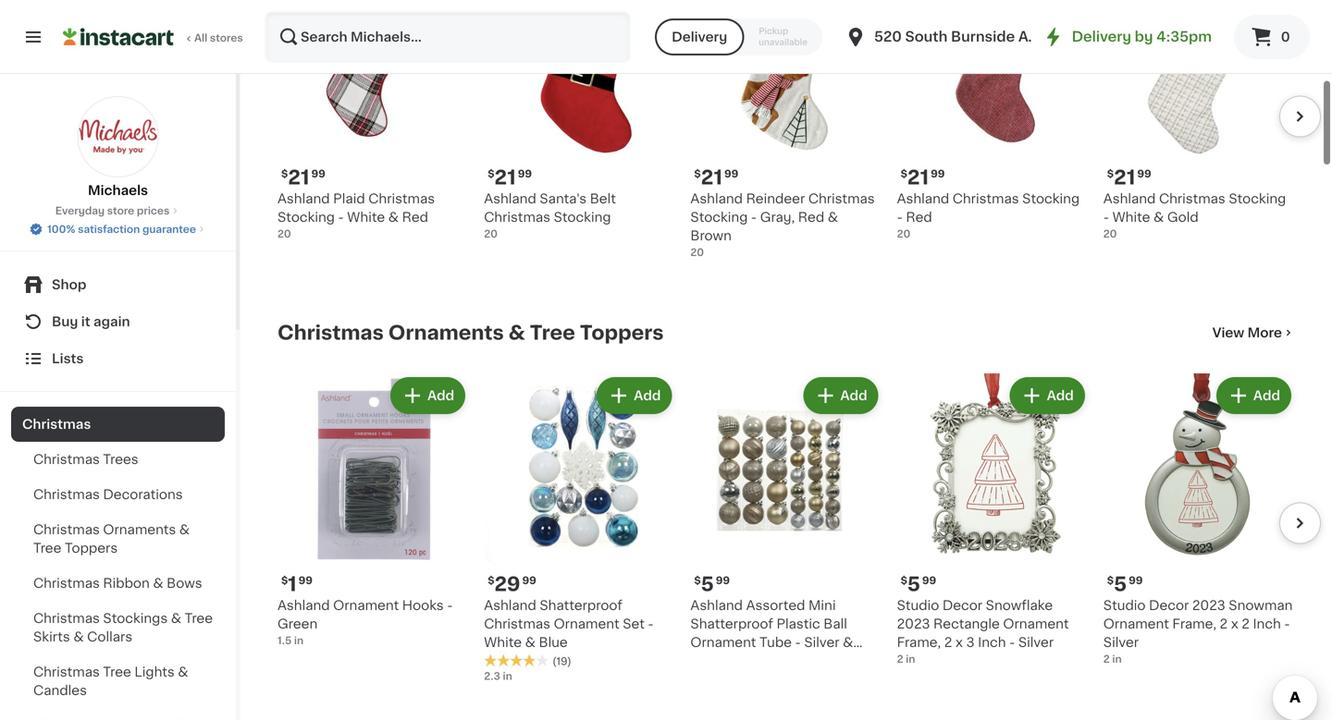 Task type: describe. For each thing, give the bounding box(es) containing it.
100% satisfaction guarantee
[[47, 224, 196, 234]]

add for studio decor 2023 snowman ornament frame, 2 x 2 inch - silver
[[1253, 389, 1280, 402]]

south
[[905, 30, 948, 43]]

blue
[[539, 637, 568, 650]]

$ 5 99 for ashland assorted mini shatterproof plastic ball ornament tube - silver & gold
[[694, 575, 730, 595]]

lights
[[134, 666, 175, 679]]

ornament inside studio decor snowflake 2023 rectangle ornament frame, 2 x 3 inch - silver 2 in
[[1003, 618, 1069, 631]]

20 inside ashland christmas stocking - white & gold 20
[[1103, 229, 1117, 239]]

christmas inside ashland christmas stocking - red 20
[[953, 193, 1019, 206]]

add button for studio decor 2023 snowman ornament frame, 2 x 2 inch - silver
[[1218, 379, 1289, 413]]

0 vertical spatial ornaments
[[388, 323, 504, 343]]

silver inside studio decor 2023 snowman ornament frame, 2 x 2 inch - silver 2 in
[[1103, 637, 1139, 650]]

add button for ashland assorted mini shatterproof plastic ball ornament tube - silver & gold
[[805, 379, 877, 413]]

snowflake
[[986, 600, 1053, 613]]

stocking inside ashland plaid christmas stocking - white & red 20
[[278, 211, 335, 224]]

$ 5 99 for studio decor 2023 snowman ornament frame, 2 x 2 inch - silver
[[1107, 575, 1143, 595]]

ashland inside ashland assorted mini shatterproof plastic ball ornament tube - silver & gold
[[690, 600, 743, 613]]

toppers inside the christmas ornaments & tree toppers
[[65, 542, 118, 555]]

silver inside ashland assorted mini shatterproof plastic ball ornament tube - silver & gold
[[804, 637, 840, 650]]

ashland christmas stocking - white & gold 20
[[1103, 193, 1286, 239]]

20 inside ashland santa's belt christmas stocking 20
[[484, 229, 498, 239]]

delivery by 4:35pm link
[[1042, 26, 1212, 48]]

ashland inside ashland shatterproof christmas ornament set - white & blue
[[484, 600, 536, 613]]

white inside ashland plaid christmas stocking - white & red 20
[[347, 211, 385, 224]]

rectangle
[[933, 618, 1000, 631]]

add for studio decor snowflake 2023 rectangle ornament frame, 2 x 3 inch - silver
[[1047, 389, 1074, 402]]

view more link
[[1212, 324, 1295, 342]]

21 for ashland santa's belt christmas stocking
[[494, 168, 516, 188]]

item carousel region containing 21
[[278, 0, 1321, 292]]

tube
[[759, 637, 792, 650]]

gold inside ashland christmas stocking - white & gold 20
[[1167, 211, 1199, 224]]

studio for rectangle
[[897, 600, 939, 613]]

bows
[[167, 577, 202, 590]]

christmas inside ashland shatterproof christmas ornament set - white & blue
[[484, 618, 550, 631]]

& inside ashland reindeer christmas stocking - gray, red & brown 20
[[828, 211, 838, 224]]

stores
[[210, 33, 243, 43]]

christmas decorations link
[[11, 477, 225, 512]]

ball
[[823, 618, 847, 631]]

christmas inside ashland christmas stocking - white & gold 20
[[1159, 193, 1225, 206]]

$ for ashland santa's belt christmas stocking
[[488, 169, 494, 179]]

christmas ribbon & bows
[[33, 577, 202, 590]]

studio for ornament
[[1103, 600, 1146, 613]]

5 for ashland assorted mini shatterproof plastic ball ornament tube - silver & gold
[[701, 575, 714, 595]]

in inside studio decor 2023 snowman ornament frame, 2 x 2 inch - silver 2 in
[[1112, 655, 1122, 665]]

christmas inside the christmas ornaments & tree toppers
[[33, 524, 100, 537]]

$ 5 99 for studio decor snowflake 2023 rectangle ornament frame, 2 x 3 inch - silver
[[901, 575, 936, 595]]

ashland ornament hooks - green 1.5 in
[[278, 600, 453, 646]]

satisfaction
[[78, 224, 140, 234]]

100%
[[47, 224, 75, 234]]

burnside
[[951, 30, 1015, 43]]

ashland assorted mini shatterproof plastic ball ornament tube - silver & gold
[[690, 600, 853, 668]]

ashland for ashland plaid christmas stocking - white & red
[[278, 193, 330, 206]]

christmas decorations
[[33, 488, 183, 501]]

5 product group from the left
[[1103, 374, 1295, 667]]

520
[[874, 30, 902, 43]]

add button for ashland ornament hooks - green
[[392, 379, 464, 413]]

21 for ashland reindeer christmas stocking - gray, red & brown
[[701, 168, 722, 187]]

- inside ashland christmas stocking - red 20
[[897, 211, 903, 224]]

0
[[1281, 31, 1290, 43]]

christmas trees
[[33, 453, 138, 466]]

99 for ashland christmas stocking - white & gold
[[1137, 169, 1151, 179]]

99 for ashland christmas stocking - red
[[931, 169, 945, 179]]

ornament inside ashland shatterproof christmas ornament set - white & blue
[[554, 618, 619, 631]]

michaels
[[88, 184, 148, 197]]

delivery button
[[655, 19, 744, 56]]

gray,
[[760, 211, 795, 224]]

guarantee
[[142, 224, 196, 234]]

tree inside christmas stockings & tree skirts & collars
[[185, 612, 213, 625]]

delivery by 4:35pm
[[1072, 30, 1212, 43]]

all stores link
[[63, 11, 244, 63]]

ornament inside ashland ornament hooks - green 1.5 in
[[333, 600, 399, 613]]

in inside ashland ornament hooks - green 1.5 in
[[294, 636, 304, 646]]

santa's
[[540, 193, 587, 206]]

2.3 in
[[484, 672, 512, 682]]

520 south burnside avenue
[[874, 30, 1072, 43]]

product group containing 29
[[484, 374, 676, 684]]

99 for studio decor snowflake 2023 rectangle ornament frame, 2 x 3 inch - silver
[[922, 576, 936, 586]]

everyday store prices link
[[55, 204, 181, 218]]

99 for ashland shatterproof christmas ornament set - white & blue
[[522, 576, 536, 586]]

3 product group from the left
[[690, 374, 882, 668]]

add button for studio decor snowflake 2023 rectangle ornament frame, 2 x 3 inch - silver
[[1012, 379, 1083, 413]]

by
[[1135, 30, 1153, 43]]

- inside ashland shatterproof christmas ornament set - white & blue
[[648, 618, 654, 631]]

collars
[[87, 631, 132, 644]]

michaels logo image
[[77, 96, 159, 178]]

gold inside ashland assorted mini shatterproof plastic ball ornament tube - silver & gold
[[690, 655, 722, 668]]

christmas trees link
[[11, 442, 225, 477]]

buy it again
[[52, 315, 130, 328]]

29
[[494, 575, 520, 595]]

- inside ashland assorted mini shatterproof plastic ball ornament tube - silver & gold
[[795, 637, 801, 650]]

$ 21 99 for ashland plaid christmas stocking - white & red
[[281, 168, 325, 187]]

1.5
[[278, 636, 292, 646]]

99 for ashland santa's belt christmas stocking
[[518, 169, 532, 179]]

ribbon
[[103, 577, 150, 590]]

2023 inside studio decor 2023 snowman ornament frame, 2 x 2 inch - silver 2 in
[[1192, 600, 1225, 613]]

brown
[[690, 230, 732, 243]]

christmas inside christmas stockings & tree skirts & collars
[[33, 612, 100, 625]]

buy
[[52, 315, 78, 328]]

inch inside studio decor snowflake 2023 rectangle ornament frame, 2 x 3 inch - silver 2 in
[[978, 637, 1006, 650]]

silver inside studio decor snowflake 2023 rectangle ornament frame, 2 x 3 inch - silver 2 in
[[1018, 637, 1054, 650]]

plastic
[[777, 618, 820, 631]]

ashland for ashland christmas stocking - white & gold
[[1103, 193, 1156, 206]]

christmas tree lights & candles link
[[11, 655, 225, 709]]

$ 21 99 for ashland christmas stocking - white & gold
[[1107, 168, 1151, 188]]

shop link
[[11, 266, 225, 303]]

red inside ashland plaid christmas stocking - white & red 20
[[402, 211, 428, 224]]

store
[[107, 206, 134, 216]]

christmas stockings & tree skirts & collars link
[[11, 601, 225, 655]]

lists link
[[11, 340, 225, 377]]

ashland christmas stocking - red 20
[[897, 193, 1080, 239]]

0 button
[[1234, 15, 1310, 59]]

shop
[[52, 278, 86, 291]]

- inside ashland ornament hooks - green 1.5 in
[[447, 600, 453, 613]]

$ for ashland assorted mini shatterproof plastic ball ornament tube - silver & gold
[[694, 576, 701, 586]]

20 inside ashland plaid christmas stocking - white & red 20
[[278, 229, 291, 239]]

stocking inside ashland reindeer christmas stocking - gray, red & brown 20
[[690, 211, 748, 224]]

studio decor 2023 snowman ornament frame, 2 x 2 inch - silver 2 in
[[1103, 600, 1293, 665]]

ornament inside studio decor 2023 snowman ornament frame, 2 x 2 inch - silver 2 in
[[1103, 618, 1169, 631]]

all
[[194, 33, 207, 43]]

add for ashland assorted mini shatterproof plastic ball ornament tube - silver & gold
[[840, 389, 867, 402]]

christmas inside ashland plaid christmas stocking - white & red 20
[[368, 193, 435, 206]]

$ 1 99
[[281, 575, 313, 595]]

set
[[623, 618, 645, 631]]

2023 inside studio decor snowflake 2023 rectangle ornament frame, 2 x 3 inch - silver 2 in
[[897, 618, 930, 631]]

instacart logo image
[[63, 26, 174, 48]]

everyday store prices
[[55, 206, 170, 216]]

lists
[[52, 352, 84, 365]]

michaels link
[[77, 96, 159, 200]]

ornaments inside the christmas ornaments & tree toppers
[[103, 524, 176, 537]]

add for ashland shatterproof christmas ornament set - white & blue
[[634, 389, 661, 402]]

in inside studio decor snowflake 2023 rectangle ornament frame, 2 x 3 inch - silver 2 in
[[906, 655, 915, 665]]

20 inside ashland christmas stocking - red 20
[[897, 229, 910, 239]]

buy it again link
[[11, 303, 225, 340]]

stockings
[[103, 612, 168, 625]]



Task type: locate. For each thing, give the bounding box(es) containing it.
1 vertical spatial shatterproof
[[690, 618, 773, 631]]

1 vertical spatial inch
[[978, 637, 1006, 650]]

0 horizontal spatial frame,
[[897, 637, 941, 650]]

shatterproof
[[540, 600, 622, 613], [690, 618, 773, 631]]

2 decor from the left
[[1149, 600, 1189, 613]]

ashland
[[278, 193, 330, 206], [690, 193, 743, 206], [484, 193, 536, 206], [897, 193, 949, 206], [1103, 193, 1156, 206], [278, 600, 330, 613], [690, 600, 743, 613], [484, 600, 536, 613]]

99 inside $ 1 99
[[298, 576, 313, 586]]

& inside ashland shatterproof christmas ornament set - white & blue
[[525, 637, 536, 650]]

99 for ashland ornament hooks - green
[[298, 576, 313, 586]]

1 horizontal spatial delivery
[[1072, 30, 1131, 43]]

decor inside studio decor snowflake 2023 rectangle ornament frame, 2 x 3 inch - silver 2 in
[[942, 600, 982, 613]]

- inside ashland christmas stocking - white & gold 20
[[1103, 211, 1109, 224]]

0 vertical spatial christmas ornaments & tree toppers
[[278, 323, 664, 343]]

3 $ 21 99 from the left
[[488, 168, 532, 188]]

$ for studio decor 2023 snowman ornament frame, 2 x 2 inch - silver
[[1107, 576, 1114, 586]]

(19)
[[552, 657, 571, 667]]

21 for ashland christmas stocking - red
[[907, 168, 929, 188]]

$ inside $ 1 99
[[281, 576, 288, 586]]

$ for ashland shatterproof christmas ornament set - white & blue
[[488, 576, 494, 586]]

view
[[1212, 327, 1244, 339]]

item carousel region
[[278, 0, 1321, 292], [278, 366, 1321, 699]]

hooks
[[402, 600, 444, 613]]

2 horizontal spatial 5
[[1114, 575, 1127, 595]]

decor left the snowman
[[1149, 600, 1189, 613]]

5 add from the left
[[1253, 389, 1280, 402]]

0 horizontal spatial christmas ornaments & tree toppers
[[33, 524, 190, 555]]

99 up ashland santa's belt christmas stocking 20
[[518, 169, 532, 179]]

1 vertical spatial christmas ornaments & tree toppers
[[33, 524, 190, 555]]

0 vertical spatial x
[[1231, 618, 1238, 631]]

99 up ashland christmas stocking - white & gold 20
[[1137, 169, 1151, 179]]

0 horizontal spatial toppers
[[65, 542, 118, 555]]

white inside ashland christmas stocking - white & gold 20
[[1112, 211, 1150, 224]]

decor for ornament
[[1149, 600, 1189, 613]]

prices
[[137, 206, 170, 216]]

1 5 from the left
[[701, 575, 714, 595]]

shatterproof inside ashland shatterproof christmas ornament set - white & blue
[[540, 600, 622, 613]]

red inside ashland reindeer christmas stocking - gray, red & brown 20
[[798, 211, 824, 224]]

2023 left rectangle
[[897, 618, 930, 631]]

0 horizontal spatial red
[[402, 211, 428, 224]]

21 for ashland plaid christmas stocking - white & red
[[288, 168, 309, 187]]

christmas link
[[11, 407, 225, 442]]

$
[[281, 169, 288, 179], [694, 169, 701, 179], [488, 169, 494, 179], [901, 169, 907, 179], [1107, 169, 1114, 179], [281, 576, 288, 586], [694, 576, 701, 586], [488, 576, 494, 586], [901, 576, 907, 586], [1107, 576, 1114, 586]]

100% satisfaction guarantee button
[[29, 218, 207, 237]]

1 horizontal spatial gold
[[1167, 211, 1199, 224]]

1 horizontal spatial silver
[[1018, 637, 1054, 650]]

0 vertical spatial 2023
[[1192, 600, 1225, 613]]

0 horizontal spatial gold
[[690, 655, 722, 668]]

2023
[[1192, 600, 1225, 613], [897, 618, 930, 631]]

$ 21 99 for ashland christmas stocking - red
[[901, 168, 945, 188]]

5 for studio decor snowflake 2023 rectangle ornament frame, 2 x 3 inch - silver
[[907, 575, 920, 595]]

delivery for delivery by 4:35pm
[[1072, 30, 1131, 43]]

2 horizontal spatial silver
[[1103, 637, 1139, 650]]

inch inside studio decor 2023 snowman ornament frame, 2 x 2 inch - silver 2 in
[[1253, 618, 1281, 631]]

3 silver from the left
[[1103, 637, 1139, 650]]

1 studio from the left
[[897, 600, 939, 613]]

ornament inside ashland assorted mini shatterproof plastic ball ornament tube - silver & gold
[[690, 637, 756, 650]]

1 item carousel region from the top
[[278, 0, 1321, 292]]

christmas stockings & tree skirts & collars
[[33, 612, 213, 644]]

decor for rectangle
[[942, 600, 982, 613]]

ashland inside ashland christmas stocking - red 20
[[897, 193, 949, 206]]

0 vertical spatial item carousel region
[[278, 0, 1321, 292]]

99 up ashland christmas stocking - red 20
[[931, 169, 945, 179]]

5 21 from the left
[[1114, 168, 1135, 188]]

inch right 3
[[978, 637, 1006, 650]]

silver
[[804, 637, 840, 650], [1018, 637, 1054, 650], [1103, 637, 1139, 650]]

5 up studio decor 2023 snowman ornament frame, 2 x 2 inch - silver 2 in
[[1114, 575, 1127, 595]]

0 horizontal spatial inch
[[978, 637, 1006, 650]]

2 product group from the left
[[484, 374, 676, 684]]

0 horizontal spatial 2023
[[897, 618, 930, 631]]

0 horizontal spatial $ 5 99
[[694, 575, 730, 595]]

2 studio from the left
[[1103, 600, 1146, 613]]

1 decor from the left
[[942, 600, 982, 613]]

add button for ashland shatterproof christmas ornament set - white & blue
[[599, 379, 670, 413]]

&
[[388, 211, 399, 224], [828, 211, 838, 224], [1154, 211, 1164, 224], [508, 323, 525, 343], [179, 524, 190, 537], [153, 577, 163, 590], [171, 612, 181, 625], [73, 631, 84, 644], [843, 637, 853, 650], [525, 637, 536, 650], [178, 666, 188, 679]]

1 horizontal spatial frame,
[[1172, 618, 1216, 631]]

decorations
[[103, 488, 183, 501]]

& inside ashland plaid christmas stocking - white & red 20
[[388, 211, 399, 224]]

0 vertical spatial gold
[[1167, 211, 1199, 224]]

delivery for delivery
[[672, 31, 727, 43]]

5 $ 21 99 from the left
[[1107, 168, 1151, 188]]

ornaments
[[388, 323, 504, 343], [103, 524, 176, 537]]

$ for ashland reindeer christmas stocking - gray, red & brown
[[694, 169, 701, 179]]

1 horizontal spatial studio
[[1103, 600, 1146, 613]]

2 item carousel region from the top
[[278, 366, 1321, 699]]

$ 5 99 up rectangle
[[901, 575, 936, 595]]

20
[[278, 229, 291, 239], [484, 229, 498, 239], [897, 229, 910, 239], [1103, 229, 1117, 239], [690, 248, 704, 258]]

& inside ashland christmas stocking - white & gold 20
[[1154, 211, 1164, 224]]

in
[[294, 636, 304, 646], [906, 655, 915, 665], [1112, 655, 1122, 665], [503, 672, 512, 682]]

avenue
[[1018, 30, 1072, 43]]

candles
[[33, 685, 87, 697]]

shatterproof up blue
[[540, 600, 622, 613]]

$ 21 99 up brown
[[694, 168, 738, 187]]

5 for studio decor 2023 snowman ornament frame, 2 x 2 inch - silver
[[1114, 575, 1127, 595]]

1 product group from the left
[[278, 374, 469, 649]]

1
[[288, 575, 297, 595]]

ornament
[[333, 600, 399, 613], [554, 618, 619, 631], [1003, 618, 1069, 631], [1103, 618, 1169, 631], [690, 637, 756, 650]]

decor up rectangle
[[942, 600, 982, 613]]

trees
[[103, 453, 138, 466]]

1 red from the left
[[402, 211, 428, 224]]

5
[[701, 575, 714, 595], [907, 575, 920, 595], [1114, 575, 1127, 595]]

& inside the christmas ornaments & tree toppers
[[179, 524, 190, 537]]

x left 3
[[955, 637, 963, 650]]

frame, inside studio decor snowflake 2023 rectangle ornament frame, 2 x 3 inch - silver 2 in
[[897, 637, 941, 650]]

shatterproof inside ashland assorted mini shatterproof plastic ball ornament tube - silver & gold
[[690, 618, 773, 631]]

0 vertical spatial frame,
[[1172, 618, 1216, 631]]

21 up brown
[[701, 168, 722, 187]]

2 horizontal spatial $ 5 99
[[1107, 575, 1143, 595]]

product group containing 1
[[278, 374, 469, 649]]

1 vertical spatial frame,
[[897, 637, 941, 650]]

christmas
[[368, 193, 435, 206], [808, 193, 875, 206], [953, 193, 1019, 206], [1159, 193, 1225, 206], [484, 211, 550, 224], [278, 323, 384, 343], [22, 418, 91, 431], [33, 453, 100, 466], [33, 488, 100, 501], [33, 524, 100, 537], [33, 577, 100, 590], [33, 612, 100, 625], [484, 618, 550, 631], [33, 666, 100, 679]]

ashland for ashland christmas stocking - red
[[897, 193, 949, 206]]

3 add button from the left
[[805, 379, 877, 413]]

1 horizontal spatial 5
[[907, 575, 920, 595]]

0 horizontal spatial white
[[347, 211, 385, 224]]

2 $ 5 99 from the left
[[901, 575, 936, 595]]

21 up ashland christmas stocking - white & gold 20
[[1114, 168, 1135, 188]]

Search field
[[266, 13, 629, 61]]

2 5 from the left
[[907, 575, 920, 595]]

2 silver from the left
[[1018, 637, 1054, 650]]

frame, inside studio decor 2023 snowman ornament frame, 2 x 2 inch - silver 2 in
[[1172, 618, 1216, 631]]

3 add from the left
[[840, 389, 867, 402]]

99 up rectangle
[[922, 576, 936, 586]]

christmas inside ashland santa's belt christmas stocking 20
[[484, 211, 550, 224]]

view more
[[1212, 327, 1282, 339]]

x down the snowman
[[1231, 618, 1238, 631]]

99 for studio decor 2023 snowman ornament frame, 2 x 2 inch - silver
[[1129, 576, 1143, 586]]

all stores
[[194, 33, 243, 43]]

99
[[311, 169, 325, 179], [724, 169, 738, 179], [518, 169, 532, 179], [931, 169, 945, 179], [1137, 169, 1151, 179], [298, 576, 313, 586], [716, 576, 730, 586], [522, 576, 536, 586], [922, 576, 936, 586], [1129, 576, 1143, 586]]

- inside ashland reindeer christmas stocking - gray, red & brown 20
[[751, 211, 757, 224]]

0 vertical spatial inch
[[1253, 618, 1281, 631]]

99 up ashland plaid christmas stocking - white & red 20
[[311, 169, 325, 179]]

3
[[966, 637, 975, 650]]

assorted
[[746, 600, 805, 613]]

christmas ribbon & bows link
[[11, 566, 225, 601]]

ashland inside ashland plaid christmas stocking - white & red 20
[[278, 193, 330, 206]]

0 horizontal spatial studio
[[897, 600, 939, 613]]

studio inside studio decor 2023 snowman ornament frame, 2 x 2 inch - silver 2 in
[[1103, 600, 1146, 613]]

0 vertical spatial toppers
[[580, 323, 664, 343]]

2023 left the snowman
[[1192, 600, 1225, 613]]

1 horizontal spatial inch
[[1253, 618, 1281, 631]]

$ 5 99 up studio decor 2023 snowman ornament frame, 2 x 2 inch - silver 2 in
[[1107, 575, 1143, 595]]

99 inside $ 29 99
[[522, 576, 536, 586]]

2 horizontal spatial red
[[906, 211, 932, 224]]

$ for ashland christmas stocking - white & gold
[[1107, 169, 1114, 179]]

2.3
[[484, 672, 500, 682]]

reindeer
[[746, 193, 805, 206]]

white inside ashland shatterproof christmas ornament set - white & blue
[[484, 637, 522, 650]]

1 vertical spatial christmas ornaments & tree toppers link
[[11, 512, 225, 566]]

skirts
[[33, 631, 70, 644]]

product group
[[278, 374, 469, 649], [484, 374, 676, 684], [690, 374, 882, 668], [897, 374, 1089, 667], [1103, 374, 1295, 667]]

stocking inside ashland christmas stocking - white & gold 20
[[1229, 193, 1286, 206]]

21 up ashland christmas stocking - red 20
[[907, 168, 929, 188]]

$ 29 99
[[488, 575, 536, 595]]

1 silver from the left
[[804, 637, 840, 650]]

$ for ashland plaid christmas stocking - white & red
[[281, 169, 288, 179]]

$ for ashland ornament hooks - green
[[281, 576, 288, 586]]

red
[[402, 211, 428, 224], [798, 211, 824, 224], [906, 211, 932, 224]]

4 add button from the left
[[1012, 379, 1083, 413]]

20 inside ashland reindeer christmas stocking - gray, red & brown 20
[[690, 248, 704, 258]]

0 vertical spatial christmas ornaments & tree toppers link
[[278, 322, 664, 344]]

99 up ashland assorted mini shatterproof plastic ball ornament tube - silver & gold
[[716, 576, 730, 586]]

1 horizontal spatial christmas ornaments & tree toppers link
[[278, 322, 664, 344]]

ashland for ashland reindeer christmas stocking - gray, red & brown
[[690, 193, 743, 206]]

item carousel region containing 1
[[278, 366, 1321, 699]]

1 21 from the left
[[288, 168, 309, 187]]

0 horizontal spatial shatterproof
[[540, 600, 622, 613]]

ashland inside ashland reindeer christmas stocking - gray, red & brown 20
[[690, 193, 743, 206]]

0 horizontal spatial x
[[955, 637, 963, 650]]

3 red from the left
[[906, 211, 932, 224]]

red inside ashland christmas stocking - red 20
[[906, 211, 932, 224]]

more
[[1247, 327, 1282, 339]]

21 for ashland christmas stocking - white & gold
[[1114, 168, 1135, 188]]

None search field
[[265, 11, 631, 63]]

2 add from the left
[[634, 389, 661, 402]]

- inside studio decor snowflake 2023 rectangle ornament frame, 2 x 3 inch - silver 2 in
[[1009, 637, 1015, 650]]

studio
[[897, 600, 939, 613], [1103, 600, 1146, 613]]

1 $ 21 99 from the left
[[281, 168, 325, 187]]

1 horizontal spatial ornaments
[[388, 323, 504, 343]]

1 vertical spatial 2023
[[897, 618, 930, 631]]

inch down the snowman
[[1253, 618, 1281, 631]]

5 up ashland assorted mini shatterproof plastic ball ornament tube - silver & gold
[[701, 575, 714, 595]]

1 horizontal spatial $ 5 99
[[901, 575, 936, 595]]

- inside ashland plaid christmas stocking - white & red 20
[[338, 211, 344, 224]]

stocking inside ashland christmas stocking - red 20
[[1022, 193, 1080, 206]]

mini
[[809, 600, 836, 613]]

$ 21 99 up ashland christmas stocking - red 20
[[901, 168, 945, 188]]

5 up studio decor snowflake 2023 rectangle ornament frame, 2 x 3 inch - silver 2 in
[[907, 575, 920, 595]]

ashland inside ashland santa's belt christmas stocking 20
[[484, 193, 536, 206]]

-
[[338, 211, 344, 224], [751, 211, 757, 224], [897, 211, 903, 224], [1103, 211, 1109, 224], [447, 600, 453, 613], [648, 618, 654, 631], [1284, 618, 1290, 631], [795, 637, 801, 650], [1009, 637, 1015, 650]]

christmas tree lights & candles
[[33, 666, 188, 697]]

everyday
[[55, 206, 105, 216]]

21 up ashland santa's belt christmas stocking 20
[[494, 168, 516, 188]]

shatterproof up tube
[[690, 618, 773, 631]]

$ 21 99 for ashland reindeer christmas stocking - gray, red & brown
[[694, 168, 738, 187]]

$ 21 99 up ashland plaid christmas stocking - white & red 20
[[281, 168, 325, 187]]

$ for ashland christmas stocking - red
[[901, 169, 907, 179]]

1 horizontal spatial shatterproof
[[690, 618, 773, 631]]

$ for studio decor snowflake 2023 rectangle ornament frame, 2 x 3 inch - silver
[[901, 576, 907, 586]]

decor inside studio decor 2023 snowman ornament frame, 2 x 2 inch - silver 2 in
[[1149, 600, 1189, 613]]

2 horizontal spatial white
[[1112, 211, 1150, 224]]

ashland santa's belt christmas stocking 20
[[484, 193, 616, 239]]

99 for ashland plaid christmas stocking - white & red
[[311, 169, 325, 179]]

x inside studio decor snowflake 2023 rectangle ornament frame, 2 x 3 inch - silver 2 in
[[955, 637, 963, 650]]

4 21 from the left
[[907, 168, 929, 188]]

1 $ 5 99 from the left
[[694, 575, 730, 595]]

plaid
[[333, 193, 365, 206]]

again
[[93, 315, 130, 328]]

it
[[81, 315, 90, 328]]

99 for ashland assorted mini shatterproof plastic ball ornament tube - silver & gold
[[716, 576, 730, 586]]

1 add button from the left
[[392, 379, 464, 413]]

$ 5 99 up ashland assorted mini shatterproof plastic ball ornament tube - silver & gold
[[694, 575, 730, 595]]

white
[[347, 211, 385, 224], [1112, 211, 1150, 224], [484, 637, 522, 650]]

0 horizontal spatial decor
[[942, 600, 982, 613]]

99 right 29
[[522, 576, 536, 586]]

ashland for ashland ornament hooks - green
[[278, 600, 330, 613]]

99 right 1
[[298, 576, 313, 586]]

21 up ashland plaid christmas stocking - white & red 20
[[288, 168, 309, 187]]

inch
[[1253, 618, 1281, 631], [978, 637, 1006, 650]]

3 5 from the left
[[1114, 575, 1127, 595]]

1 horizontal spatial red
[[798, 211, 824, 224]]

1 horizontal spatial toppers
[[580, 323, 664, 343]]

1 vertical spatial x
[[955, 637, 963, 650]]

$ 21 99 up ashland santa's belt christmas stocking 20
[[488, 168, 532, 188]]

0 horizontal spatial delivery
[[672, 31, 727, 43]]

1 vertical spatial item carousel region
[[278, 366, 1321, 699]]

- inside studio decor 2023 snowman ornament frame, 2 x 2 inch - silver 2 in
[[1284, 618, 1290, 631]]

1 vertical spatial gold
[[690, 655, 722, 668]]

2 red from the left
[[798, 211, 824, 224]]

1 vertical spatial toppers
[[65, 542, 118, 555]]

ashland inside ashland christmas stocking - white & gold 20
[[1103, 193, 1156, 206]]

520 south burnside avenue button
[[845, 11, 1072, 63]]

4:35pm
[[1156, 30, 1212, 43]]

1 vertical spatial ornaments
[[103, 524, 176, 537]]

1 horizontal spatial x
[[1231, 618, 1238, 631]]

1 horizontal spatial 2023
[[1192, 600, 1225, 613]]

99 up brown
[[724, 169, 738, 179]]

1 add from the left
[[427, 389, 454, 402]]

add for ashland ornament hooks - green
[[427, 389, 454, 402]]

$ 21 99 up ashland christmas stocking - white & gold 20
[[1107, 168, 1151, 188]]

2 add button from the left
[[599, 379, 670, 413]]

5 add button from the left
[[1218, 379, 1289, 413]]

ashland for ashland santa's belt christmas stocking
[[484, 193, 536, 206]]

$ 21 99 for ashland santa's belt christmas stocking
[[488, 168, 532, 188]]

gold
[[1167, 211, 1199, 224], [690, 655, 722, 668]]

3 $ 5 99 from the left
[[1107, 575, 1143, 595]]

decor
[[942, 600, 982, 613], [1149, 600, 1189, 613]]

2 21 from the left
[[701, 168, 722, 187]]

christmas inside ashland reindeer christmas stocking - gray, red & brown 20
[[808, 193, 875, 206]]

studio inside studio decor snowflake 2023 rectangle ornament frame, 2 x 3 inch - silver 2 in
[[897, 600, 939, 613]]

tree inside christmas tree lights & candles
[[103, 666, 131, 679]]

1 horizontal spatial christmas ornaments & tree toppers
[[278, 323, 664, 343]]

0 horizontal spatial christmas ornaments & tree toppers link
[[11, 512, 225, 566]]

99 up studio decor 2023 snowman ornament frame, 2 x 2 inch - silver 2 in
[[1129, 576, 1143, 586]]

green
[[278, 618, 318, 631]]

0 horizontal spatial silver
[[804, 637, 840, 650]]

x inside studio decor 2023 snowman ornament frame, 2 x 2 inch - silver 2 in
[[1231, 618, 1238, 631]]

$ 21 99
[[281, 168, 325, 187], [694, 168, 738, 187], [488, 168, 532, 188], [901, 168, 945, 188], [1107, 168, 1151, 188]]

4 add from the left
[[1047, 389, 1074, 402]]

1 horizontal spatial white
[[484, 637, 522, 650]]

christmas inside christmas tree lights & candles
[[33, 666, 100, 679]]

delivery inside button
[[672, 31, 727, 43]]

& inside ashland assorted mini shatterproof plastic ball ornament tube - silver & gold
[[843, 637, 853, 650]]

3 21 from the left
[[494, 168, 516, 188]]

99 for ashland reindeer christmas stocking - gray, red & brown
[[724, 169, 738, 179]]

delivery
[[1072, 30, 1131, 43], [672, 31, 727, 43]]

ashland inside ashland ornament hooks - green 1.5 in
[[278, 600, 330, 613]]

0 horizontal spatial ornaments
[[103, 524, 176, 537]]

snowman
[[1229, 600, 1293, 613]]

0 horizontal spatial 5
[[701, 575, 714, 595]]

ashland shatterproof christmas ornament set - white & blue
[[484, 600, 654, 650]]

tree
[[530, 323, 575, 343], [33, 542, 61, 555], [185, 612, 213, 625], [103, 666, 131, 679]]

belt
[[590, 193, 616, 206]]

stocking inside ashland santa's belt christmas stocking 20
[[554, 211, 611, 224]]

ashland reindeer christmas stocking - gray, red & brown 20
[[690, 193, 875, 258]]

0 vertical spatial shatterproof
[[540, 600, 622, 613]]

2 $ 21 99 from the left
[[694, 168, 738, 187]]

& inside christmas tree lights & candles
[[178, 666, 188, 679]]

★★★★★
[[484, 654, 549, 667], [484, 654, 549, 667]]

x
[[1231, 618, 1238, 631], [955, 637, 963, 650]]

1 horizontal spatial decor
[[1149, 600, 1189, 613]]

studio decor snowflake 2023 rectangle ornament frame, 2 x 3 inch - silver 2 in
[[897, 600, 1069, 665]]

4 product group from the left
[[897, 374, 1089, 667]]

4 $ 21 99 from the left
[[901, 168, 945, 188]]

$ inside $ 29 99
[[488, 576, 494, 586]]

service type group
[[655, 19, 822, 56]]

toppers
[[580, 323, 664, 343], [65, 542, 118, 555]]

ashland plaid christmas stocking - white & red 20
[[278, 193, 435, 239]]



Task type: vqa. For each thing, say whether or not it's contained in the screenshot.


